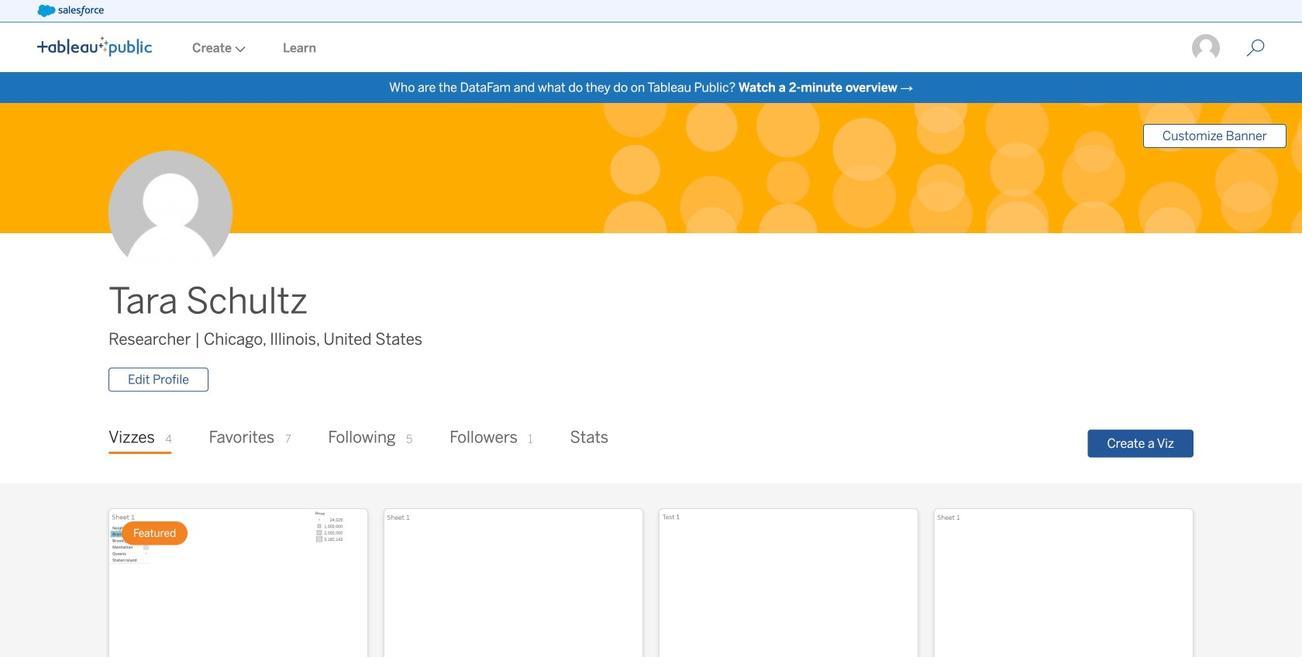 Task type: vqa. For each thing, say whether or not it's contained in the screenshot.
TARA.SCHULTZ icon
yes



Task type: describe. For each thing, give the bounding box(es) containing it.
1 workbook thumbnail image from the left
[[109, 509, 367, 657]]

tara.schultz image
[[1191, 33, 1222, 64]]

4 workbook thumbnail image from the left
[[935, 509, 1193, 657]]

go to search image
[[1228, 39, 1284, 57]]

salesforce logo image
[[37, 5, 104, 17]]



Task type: locate. For each thing, give the bounding box(es) containing it.
2 workbook thumbnail image from the left
[[384, 509, 643, 657]]

3 workbook thumbnail image from the left
[[660, 509, 918, 657]]

avatar image
[[109, 151, 233, 275]]

featured element
[[122, 522, 188, 546]]

workbook thumbnail image
[[109, 509, 367, 657], [384, 509, 643, 657], [660, 509, 918, 657], [935, 509, 1193, 657]]

create image
[[232, 46, 246, 52]]

logo image
[[37, 36, 152, 57]]



